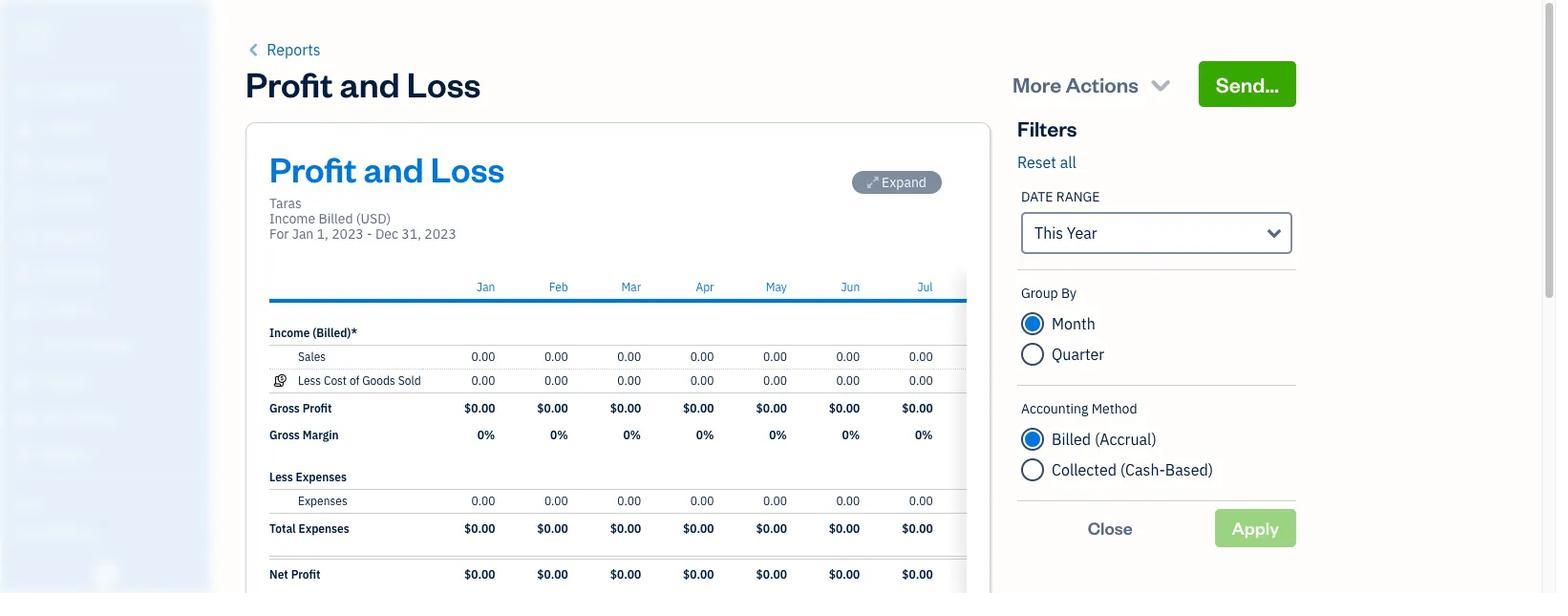 Task type: vqa. For each thing, say whether or not it's contained in the screenshot.
TS Dropdown Button
no



Task type: locate. For each thing, give the bounding box(es) containing it.
and inside profit and loss taras income billed (usd) for jan 1, 2023 - dec 31, 2023
[[364, 146, 424, 191]]

Date Range field
[[1021, 212, 1292, 254]]

1 income from the top
[[269, 210, 315, 227]]

loss inside profit and loss taras income billed (usd) for jan 1, 2023 - dec 31, 2023
[[431, 146, 505, 191]]

gross
[[269, 401, 300, 416], [269, 428, 300, 442]]

sales
[[298, 350, 326, 364]]

taras up for
[[269, 195, 302, 212]]

send… button
[[1199, 61, 1296, 107]]

billed (accrual)
[[1052, 430, 1157, 449]]

main element
[[0, 0, 272, 593]]

and right the reports button
[[340, 61, 400, 106]]

(billed)*
[[313, 326, 357, 340]]

0 horizontal spatial taras
[[15, 17, 53, 36]]

collected (cash-based)
[[1052, 460, 1213, 480]]

income left 1,
[[269, 210, 315, 227]]

2 category image from the top
[[269, 494, 290, 509]]

reset all
[[1017, 153, 1076, 172]]

accounting method group
[[1021, 400, 1292, 485]]

aug
[[986, 280, 1006, 294]]

reset all button
[[1017, 151, 1076, 174]]

goods
[[362, 373, 395, 388]]

0 vertical spatial billed
[[319, 210, 353, 227]]

1 vertical spatial and
[[364, 146, 424, 191]]

2 gross from the top
[[269, 428, 300, 442]]

profit up 1,
[[269, 146, 357, 191]]

less down gross margin
[[269, 470, 293, 484]]

expand image
[[867, 175, 879, 190]]

project image
[[12, 301, 35, 320]]

date
[[1021, 188, 1053, 205]]

jun
[[841, 280, 860, 294]]

category image
[[269, 350, 290, 365], [269, 494, 290, 509]]

expenses
[[296, 470, 347, 484], [298, 494, 347, 508], [298, 522, 349, 536]]

and
[[340, 61, 400, 106], [364, 146, 424, 191]]

margin
[[302, 428, 339, 442]]

gross profit
[[269, 401, 332, 416]]

1 vertical spatial category image
[[269, 494, 290, 509]]

billed inside profit and loss taras income billed (usd) for jan 1, 2023 - dec 31, 2023
[[319, 210, 353, 227]]

0%
[[477, 428, 495, 442], [550, 428, 568, 442], [623, 428, 641, 442], [696, 428, 714, 442], [769, 428, 787, 442], [842, 428, 860, 442], [915, 428, 933, 442], [988, 428, 1006, 442]]

expenses down the margin
[[296, 470, 347, 484]]

sold
[[398, 373, 421, 388]]

date range
[[1021, 188, 1100, 205]]

1 horizontal spatial billed
[[1052, 430, 1091, 449]]

expenses for less expenses
[[296, 470, 347, 484]]

2 2023 from the left
[[424, 225, 456, 243]]

income inside profit and loss taras income billed (usd) for jan 1, 2023 - dec 31, 2023
[[269, 210, 315, 227]]

profit
[[245, 61, 333, 106], [269, 146, 357, 191], [302, 401, 332, 416], [291, 567, 321, 582]]

0 vertical spatial taras
[[15, 17, 53, 36]]

reset
[[1017, 153, 1056, 172]]

income up the sales
[[269, 326, 310, 340]]

0.00
[[471, 350, 495, 364], [544, 350, 568, 364], [617, 350, 641, 364], [690, 350, 714, 364], [763, 350, 787, 364], [836, 350, 860, 364], [909, 350, 933, 364], [982, 350, 1006, 364], [471, 373, 495, 388], [544, 373, 568, 388], [617, 373, 641, 388], [690, 373, 714, 388], [763, 373, 787, 388], [836, 373, 860, 388], [909, 373, 933, 388], [982, 373, 1006, 388], [471, 494, 495, 508], [544, 494, 568, 508], [617, 494, 641, 508], [690, 494, 714, 508], [763, 494, 787, 508], [836, 494, 860, 508], [909, 494, 933, 508], [982, 494, 1006, 508]]

billed down accounting method
[[1052, 430, 1091, 449]]

chart image
[[12, 410, 35, 429]]

billed
[[319, 210, 353, 227], [1052, 430, 1091, 449]]

gross up gross margin
[[269, 401, 300, 416]]

more actions button
[[995, 61, 1191, 107]]

loss for profit and loss taras income billed (usd) for jan 1, 2023 - dec 31, 2023
[[431, 146, 505, 191]]

expenses right total
[[298, 522, 349, 536]]

2023
[[332, 225, 364, 243], [424, 225, 456, 243]]

jan
[[292, 225, 314, 243], [477, 280, 495, 294]]

0 vertical spatial and
[[340, 61, 400, 106]]

may
[[766, 280, 787, 294]]

close
[[1088, 517, 1133, 539]]

jan left feb
[[477, 280, 495, 294]]

8 0% from the left
[[988, 428, 1006, 442]]

invoice image
[[12, 192, 35, 211]]

category image up total
[[269, 494, 290, 509]]

method
[[1092, 400, 1137, 417]]

of
[[350, 373, 360, 388]]

send…
[[1216, 71, 1279, 97]]

less down the sales
[[298, 373, 321, 388]]

(cash-
[[1120, 460, 1165, 480]]

0 vertical spatial less
[[298, 373, 321, 388]]

6 0% from the left
[[842, 428, 860, 442]]

1 vertical spatial less
[[269, 470, 293, 484]]

1 vertical spatial loss
[[431, 146, 505, 191]]

category image left the sales
[[269, 350, 290, 365]]

1 vertical spatial income
[[269, 326, 310, 340]]

0 horizontal spatial jan
[[292, 225, 314, 243]]

2023 left -
[[332, 225, 364, 243]]

profit down reports
[[245, 61, 333, 106]]

taras up owner in the top of the page
[[15, 17, 53, 36]]

group by group
[[1021, 285, 1292, 370]]

by
[[1061, 285, 1077, 302]]

2023 right 31,
[[424, 225, 456, 243]]

and for profit and loss taras income billed (usd) for jan 1, 2023 - dec 31, 2023
[[364, 146, 424, 191]]

gross margin
[[269, 428, 339, 442]]

1 horizontal spatial 2023
[[424, 225, 456, 243]]

0 vertical spatial loss
[[407, 61, 481, 106]]

category image for sales
[[269, 350, 290, 365]]

1 horizontal spatial taras
[[269, 195, 302, 212]]

0 vertical spatial expenses
[[296, 470, 347, 484]]

loss
[[407, 61, 481, 106], [431, 146, 505, 191]]

gross down the gross profit
[[269, 428, 300, 442]]

this year
[[1035, 224, 1097, 243]]

0 horizontal spatial billed
[[319, 210, 353, 227]]

net profit
[[269, 567, 321, 582]]

income
[[269, 210, 315, 227], [269, 326, 310, 340]]

31,
[[402, 225, 421, 243]]

1 horizontal spatial jan
[[477, 280, 495, 294]]

2 vertical spatial expenses
[[298, 522, 349, 536]]

this
[[1035, 224, 1063, 243]]

total expenses
[[269, 522, 349, 536]]

taras
[[15, 17, 53, 36], [269, 195, 302, 212]]

apps image
[[14, 495, 204, 510]]

expand
[[882, 174, 927, 191]]

0 horizontal spatial less
[[269, 470, 293, 484]]

1 gross from the top
[[269, 401, 300, 416]]

and up (usd)
[[364, 146, 424, 191]]

accounting method
[[1021, 400, 1137, 417]]

estimate image
[[12, 156, 35, 175]]

0 vertical spatial category image
[[269, 350, 290, 365]]

total
[[269, 522, 296, 536]]

collected
[[1052, 460, 1117, 480]]

profit and loss taras income billed (usd) for jan 1, 2023 - dec 31, 2023
[[269, 146, 505, 243]]

1,
[[317, 225, 328, 243]]

expenses down the less expenses
[[298, 494, 347, 508]]

0 vertical spatial jan
[[292, 225, 314, 243]]

year
[[1067, 224, 1097, 243]]

3 0% from the left
[[623, 428, 641, 442]]

payment image
[[12, 228, 35, 247]]

jan left 1,
[[292, 225, 314, 243]]

feb
[[549, 280, 568, 294]]

1 vertical spatial billed
[[1052, 430, 1091, 449]]

0 vertical spatial gross
[[269, 401, 300, 416]]

less
[[298, 373, 321, 388], [269, 470, 293, 484]]

apr
[[696, 280, 714, 294]]

actions
[[1066, 71, 1139, 97]]

0 vertical spatial income
[[269, 210, 315, 227]]

month
[[1052, 314, 1095, 333]]

expense image
[[12, 265, 35, 284]]

report image
[[12, 446, 35, 465]]

profit up the margin
[[302, 401, 332, 416]]

owner
[[15, 38, 50, 53]]

1 vertical spatial taras
[[269, 195, 302, 212]]

income (billed)*
[[269, 326, 357, 340]]

1 horizontal spatial less
[[298, 373, 321, 388]]

all
[[1060, 153, 1076, 172]]

1 category image from the top
[[269, 350, 290, 365]]

for
[[269, 225, 289, 243]]

$0.00
[[464, 401, 495, 416], [537, 401, 568, 416], [610, 401, 641, 416], [683, 401, 714, 416], [756, 401, 787, 416], [829, 401, 860, 416], [902, 401, 933, 416], [975, 401, 1006, 416], [464, 522, 495, 536], [537, 522, 568, 536], [610, 522, 641, 536], [683, 522, 714, 536], [756, 522, 787, 536], [829, 522, 860, 536], [902, 522, 933, 536], [975, 522, 1006, 536], [464, 567, 495, 582], [537, 567, 568, 582], [610, 567, 641, 582], [683, 567, 714, 582], [756, 567, 787, 582], [829, 567, 860, 582], [902, 567, 933, 582], [975, 567, 1006, 582]]

billed left -
[[319, 210, 353, 227]]

less cost of goods sold
[[298, 373, 421, 388]]

1 vertical spatial gross
[[269, 428, 300, 442]]

1 0% from the left
[[477, 428, 495, 442]]

0 horizontal spatial 2023
[[332, 225, 364, 243]]



Task type: describe. For each thing, give the bounding box(es) containing it.
mar
[[621, 280, 641, 294]]

taras inside profit and loss taras income billed (usd) for jan 1, 2023 - dec 31, 2023
[[269, 195, 302, 212]]

gross for gross profit
[[269, 401, 300, 416]]

1 vertical spatial jan
[[477, 280, 495, 294]]

gross for gross margin
[[269, 428, 300, 442]]

based)
[[1165, 460, 1213, 480]]

category image for expenses
[[269, 494, 290, 509]]

1 vertical spatial expenses
[[298, 494, 347, 508]]

chevrondown image
[[1147, 71, 1174, 97]]

cost
[[324, 373, 347, 388]]

freshbooks image
[[90, 563, 120, 586]]

date range element
[[1017, 174, 1296, 270]]

money image
[[12, 373, 35, 393]]

close button
[[1017, 509, 1203, 547]]

more actions
[[1012, 71, 1139, 97]]

2 income from the top
[[269, 326, 310, 340]]

chevronleft image
[[245, 38, 263, 61]]

group by option group
[[1021, 309, 1292, 370]]

filters
[[1017, 115, 1077, 141]]

less for less expenses
[[269, 470, 293, 484]]

-
[[367, 225, 372, 243]]

timer image
[[12, 337, 35, 356]]

(accrual)
[[1095, 430, 1157, 449]]

range
[[1056, 188, 1100, 205]]

accounting
[[1021, 400, 1088, 417]]

loss for profit and loss
[[407, 61, 481, 106]]

quarter
[[1052, 345, 1104, 364]]

group by
[[1021, 285, 1077, 302]]

team members image
[[14, 525, 204, 541]]

profit and loss
[[245, 61, 481, 106]]

profit right net
[[291, 567, 321, 582]]

5 0% from the left
[[769, 428, 787, 442]]

and for profit and loss
[[340, 61, 400, 106]]

dashboard image
[[12, 83, 35, 102]]

taras inside main element
[[15, 17, 53, 36]]

1 2023 from the left
[[332, 225, 364, 243]]

dec
[[375, 225, 398, 243]]

expand button
[[852, 171, 942, 194]]

7 0% from the left
[[915, 428, 933, 442]]

net
[[269, 567, 288, 582]]

reports
[[267, 40, 321, 59]]

jul
[[917, 280, 933, 294]]

profit inside profit and loss taras income billed (usd) for jan 1, 2023 - dec 31, 2023
[[269, 146, 357, 191]]

(usd)
[[356, 210, 391, 227]]

jan inside profit and loss taras income billed (usd) for jan 1, 2023 - dec 31, 2023
[[292, 225, 314, 243]]

4 0% from the left
[[696, 428, 714, 442]]

less expenses
[[269, 470, 347, 484]]

more
[[1012, 71, 1061, 97]]

expenses for total expenses
[[298, 522, 349, 536]]

client image
[[12, 119, 35, 139]]

reports button
[[245, 38, 321, 61]]

accounting method option group
[[1021, 424, 1292, 485]]

billed inside accounting method option group
[[1052, 430, 1091, 449]]

taras owner
[[15, 17, 53, 53]]

less for less cost of goods sold
[[298, 373, 321, 388]]

group
[[1021, 285, 1058, 302]]

2 0% from the left
[[550, 428, 568, 442]]



